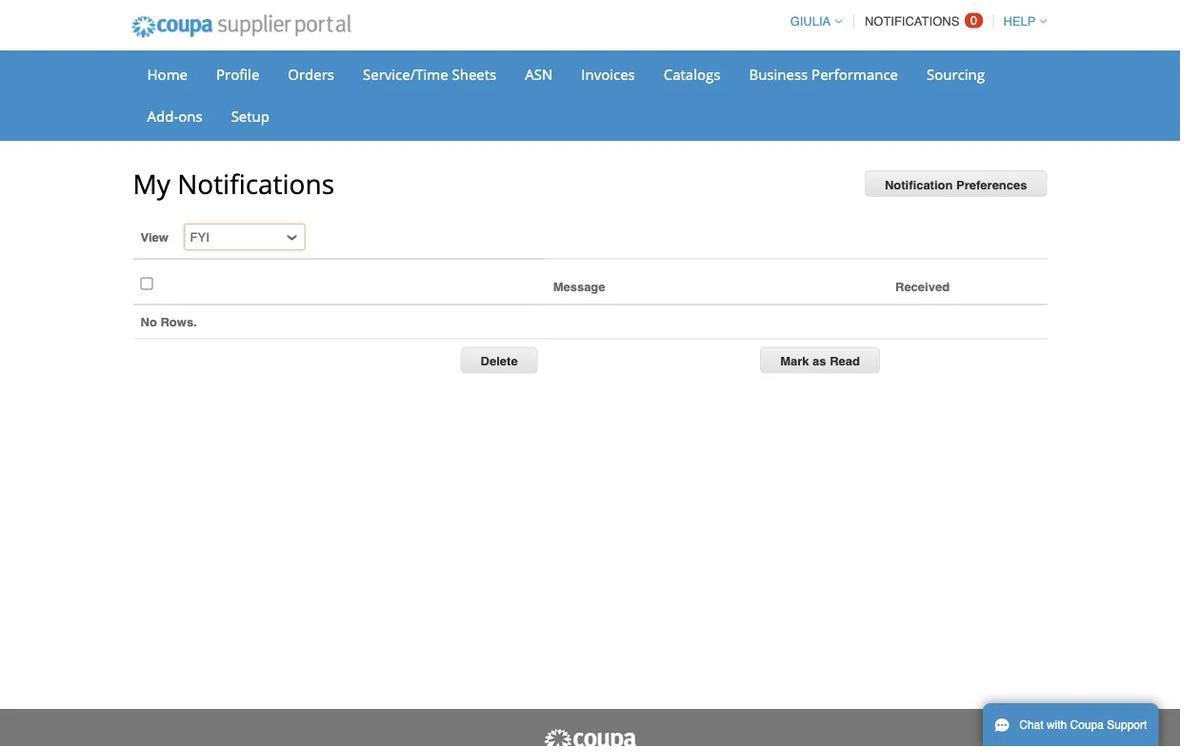 Task type: locate. For each thing, give the bounding box(es) containing it.
home link
[[135, 60, 200, 89]]

1 horizontal spatial coupa supplier portal image
[[543, 729, 638, 748]]

business
[[749, 64, 808, 84]]

with
[[1047, 719, 1067, 733]]

ons
[[178, 106, 203, 126]]

0 vertical spatial notifications
[[865, 14, 960, 29]]

setup link
[[219, 102, 282, 131]]

0 horizontal spatial coupa supplier portal image
[[119, 3, 364, 50]]

business performance
[[749, 64, 898, 84]]

as
[[813, 354, 827, 368]]

1 vertical spatial notifications
[[177, 166, 334, 202]]

performance
[[812, 64, 898, 84]]

support
[[1107, 719, 1147, 733]]

coupa
[[1071, 719, 1104, 733]]

notifications left 0
[[865, 14, 960, 29]]

notifications inside notifications 0
[[865, 14, 960, 29]]

coupa supplier portal image
[[119, 3, 364, 50], [543, 729, 638, 748]]

navigation
[[782, 3, 1048, 40]]

my notifications
[[133, 166, 334, 202]]

catalogs link
[[651, 60, 733, 89]]

service/time sheets link
[[351, 60, 509, 89]]

notifications
[[865, 14, 960, 29], [177, 166, 334, 202]]

1 vertical spatial coupa supplier portal image
[[543, 729, 638, 748]]

notifications down setup link
[[177, 166, 334, 202]]

notifications 0
[[865, 13, 978, 29]]

read
[[830, 354, 860, 368]]

notification
[[885, 178, 953, 192]]

orders link
[[276, 60, 347, 89]]

preferences
[[957, 178, 1028, 192]]

view
[[141, 230, 169, 244]]

1 horizontal spatial notifications
[[865, 14, 960, 29]]

0 vertical spatial coupa supplier portal image
[[119, 3, 364, 50]]

profile link
[[204, 60, 272, 89]]

0 horizontal spatial notifications
[[177, 166, 334, 202]]

business performance link
[[737, 60, 911, 89]]

asn link
[[513, 60, 565, 89]]

navigation containing notifications 0
[[782, 3, 1048, 40]]

None checkbox
[[141, 272, 153, 296]]

add-
[[147, 106, 178, 126]]

chat
[[1020, 719, 1044, 733]]

mark as read button
[[760, 347, 880, 374]]

sourcing
[[927, 64, 985, 84]]



Task type: describe. For each thing, give the bounding box(es) containing it.
chat with coupa support
[[1020, 719, 1147, 733]]

giulia link
[[782, 14, 842, 29]]

orders
[[288, 64, 334, 84]]

0
[[971, 13, 978, 28]]

catalogs
[[664, 64, 721, 84]]

delete button
[[461, 347, 538, 374]]

no
[[141, 315, 157, 329]]

help
[[1004, 14, 1036, 29]]

add-ons
[[147, 106, 203, 126]]

sheets
[[452, 64, 497, 84]]

notification preferences
[[885, 178, 1028, 192]]

invoices
[[581, 64, 635, 84]]

chat with coupa support button
[[983, 704, 1159, 748]]

service/time sheets
[[363, 64, 497, 84]]

mark
[[780, 354, 809, 368]]

my
[[133, 166, 170, 202]]

home
[[147, 64, 188, 84]]

rows.
[[160, 315, 197, 329]]

help link
[[995, 14, 1048, 29]]

setup
[[231, 106, 270, 126]]

service/time
[[363, 64, 448, 84]]

invoices link
[[569, 60, 648, 89]]

notification preferences link
[[865, 171, 1048, 197]]

received
[[896, 280, 950, 294]]

sourcing link
[[915, 60, 998, 89]]

message
[[553, 280, 606, 294]]

no rows.
[[141, 315, 197, 329]]

add-ons link
[[135, 102, 215, 131]]

delete
[[481, 354, 518, 368]]

giulia
[[790, 14, 831, 29]]

mark as read
[[780, 354, 860, 368]]

asn
[[525, 64, 553, 84]]

profile
[[216, 64, 259, 84]]



